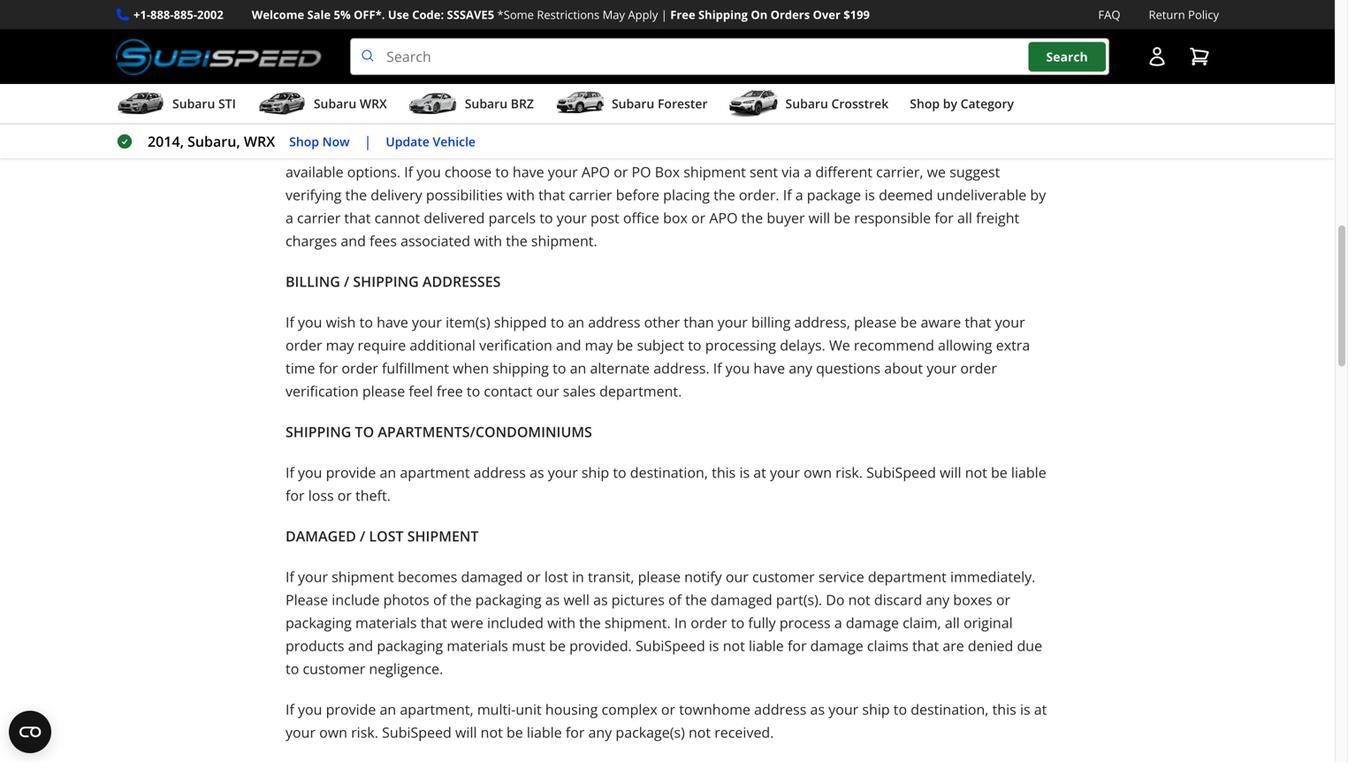 Task type: describe. For each thing, give the bounding box(es) containing it.
subaru forester
[[612, 95, 708, 112]]

sale
[[307, 7, 331, 23]]

5%
[[334, 7, 351, 23]]

apo up service
[[437, 93, 465, 112]]

have down the 'category' at the top of the page
[[983, 116, 1015, 135]]

delivery
[[371, 185, 422, 204]]

a subaru wrx thumbnail image image
[[257, 90, 307, 117]]

welcome sale 5% off*. use code: sssave5 *some restrictions may apply | free shipping on orders over $199
[[252, 7, 870, 23]]

apartment for if
[[400, 463, 470, 482]]

0 vertical spatial via
[[663, 93, 681, 112]]

if up delivery
[[404, 162, 413, 181]]

any inside if your shipment becomes damaged or lost in transit, please notify our customer service department immediately. please include photos of the packaging as well as pictures of the damaged part(s). do not discard any boxes or packaging materials that were included with the shipment. in order to fully process a damage claim, all original products and packaging materials must be provided. subispeed is not liable for damage claims that are denied due to customer negligence.
[[926, 590, 950, 609]]

1 vertical spatial packaging
[[286, 613, 352, 632]]

we
[[927, 162, 946, 181]]

housing
[[546, 700, 598, 719]]

0 vertical spatial verification
[[479, 336, 553, 355]]

update
[[386, 133, 430, 150]]

shipment inside if your shipment becomes damaged or lost in transit, please notify our customer service department immediately. please include photos of the packaging as well as pictures of the damaged part(s). do not discard any boxes or packaging materials that were included with the shipment. in order to fully process a damage claim, all original products and packaging materials must be provided. subispeed is not liable for damage claims that are denied due to customer negligence.
[[332, 567, 394, 586]]

the right "usps"
[[741, 93, 763, 112]]

order inside if your shipment becomes damaged or lost in transit, please notify our customer service department immediately. please include photos of the packaging as well as pictures of the damaged part(s). do not discard any boxes or packaging materials that were included with the shipment. in order to fully process a damage claim, all original products and packaging materials must be provided. subispeed is not liable for damage claims that are denied due to customer negligence.
[[691, 613, 728, 632]]

po up representatives
[[873, 116, 892, 135]]

shop for shop by category
[[910, 95, 940, 112]]

or down immediately.
[[996, 590, 1011, 609]]

a subaru forester thumbnail image image
[[555, 90, 605, 117]]

that inside "if you wish to have your item(s) shipped to an address other than your billing address, please be aware that your order may require additional verification and may be subject to processing delays. we recommend allowing extra time for order fulfillment when shipping to an alternate address. if you have any questions about your order verification please feel free to contact our sales department."
[[965, 313, 992, 332]]

0 horizontal spatial going
[[359, 93, 396, 112]]

please inside if your shipment becomes damaged or lost in transit, please notify our customer service department immediately. please include photos of the packaging as well as pictures of the damaged part(s). do not discard any boxes or packaging materials that were included with the shipment. in order to fully process a damage claim, all original products and packaging materials must be provided. subispeed is not liable for damage claims that are denied due to customer negligence.
[[286, 590, 328, 609]]

1 may from the left
[[326, 336, 354, 355]]

that down size
[[539, 185, 565, 204]]

faq link
[[1099, 5, 1121, 24]]

if you wish to have your item(s) shipped to an address other than your billing address, please be aware that your order may require additional verification and may be subject to processing delays. we recommend allowing extra time for order fulfillment when shipping to an alternate address. if you have any questions about your order verification please feel free to contact our sales department.
[[286, 313, 1030, 401]]

2014, subaru, wrx
[[148, 132, 275, 151]]

1 horizontal spatial box
[[663, 208, 688, 227]]

you inside if you provide an apartment, multi-unit housing complex or townhome address as your ship to destination, this is at your own risk. subispeed will not be liable for any package(s) not received.
[[298, 700, 322, 719]]

1 horizontal spatial going
[[745, 116, 782, 135]]

apo up post
[[582, 162, 610, 181]]

the up were
[[450, 590, 472, 609]]

a down (usps)
[[478, 139, 486, 158]]

search
[[1047, 48, 1088, 65]]

ship inside if you provide an apartment address as your ship to destination, this is at your own risk. subispeed will not be liable for loss or theft.
[[582, 463, 609, 482]]

one
[[661, 139, 686, 158]]

package(s)
[[616, 723, 685, 742]]

1 horizontal spatial of
[[669, 590, 682, 609]]

liable inside *if you provide an apartment address as your ship to destination, this is at your own risk. subispeed will not be liable for loss or theft.
[[286, 12, 321, 31]]

subispeed inside if you provide an apartment address as your ship to destination, this is at your own risk. subispeed will not be liable for loss or theft.
[[867, 463, 936, 482]]

2 vertical spatial packaging
[[377, 636, 443, 655]]

an for shipments going to an apo or po box will default to ship via usps as the shipping carrier. please be aware that the united states postal service (usps) has size restrictions on shipments going to apo's and po boxes. if you have a large item needing to ship to a postal box please contact one of our customer service representatives to look at available options. if you choose to have your apo or po box shipment sent via a different carrier, we suggest verifying the delivery possibilities with that carrier before placing the order. if a package is deemed undeliverable by a carrier that cannot delivered parcels to your post office box or apo the buyer will be responsible for all freight charges and fees associated with the shipment.
[[417, 93, 433, 112]]

restrictions
[[574, 116, 648, 135]]

subaru crosstrek
[[786, 95, 889, 112]]

please up recommend
[[854, 313, 897, 332]]

provide for if you provide an apartment, multi-unit housing complex or townhome address as your ship to destination, this is at your own risk. subispeed will not be liable for any package(s) not received.
[[326, 700, 376, 719]]

order down allowing
[[961, 359, 997, 378]]

crosstrek
[[832, 95, 889, 112]]

have down processing
[[754, 359, 785, 378]]

item(s)
[[446, 313, 491, 332]]

department
[[868, 567, 947, 586]]

0 horizontal spatial |
[[364, 132, 372, 151]]

on
[[652, 116, 669, 135]]

2014,
[[148, 132, 184, 151]]

must
[[512, 636, 546, 655]]

order down require
[[342, 359, 378, 378]]

do
[[826, 590, 845, 609]]

a subaru brz thumbnail image image
[[408, 90, 458, 117]]

original
[[964, 613, 1013, 632]]

shipping
[[699, 7, 748, 23]]

apply
[[628, 7, 658, 23]]

$199
[[844, 7, 870, 23]]

a up charges
[[286, 208, 293, 227]]

service inside shipments going to an apo or po box will default to ship via usps as the shipping carrier. please be aware that the united states postal service (usps) has size restrictions on shipments going to apo's and po boxes. if you have a large item needing to ship to a postal box please contact one of our customer service representatives to look at available options. if you choose to have your apo or po box shipment sent via a different carrier, we suggest verifying the delivery possibilities with that carrier before placing the order. if a package is deemed undeliverable by a carrier that cannot delivered parcels to your post office box or apo the buyer will be responsible for all freight charges and fees associated with the shipment.
[[799, 139, 845, 158]]

1 vertical spatial customer
[[753, 567, 815, 586]]

sent
[[750, 162, 778, 181]]

our inside shipments going to an apo or po box will default to ship via usps as the shipping carrier. please be aware that the united states postal service (usps) has size restrictions on shipments going to apo's and po boxes. if you have a large item needing to ship to a postal box please contact one of our customer service representatives to look at available options. if you choose to have your apo or po box shipment sent via a different carrier, we suggest verifying the delivery possibilities with that carrier before placing the order. if a package is deemed undeliverable by a carrier that cannot delivered parcels to your post office box or apo the buyer will be responsible for all freight charges and fees associated with the shipment.
[[706, 139, 729, 158]]

risk. for *if you provide an apartment address as your ship to destination, this is at your own risk. subispeed will not be liable for loss or theft.
[[844, 0, 871, 8]]

for inside shipments going to an apo or po box will default to ship via usps as the shipping carrier. please be aware that the united states postal service (usps) has size restrictions on shipments going to apo's and po boxes. if you have a large item needing to ship to a postal box please contact one of our customer service representatives to look at available options. if you choose to have your apo or po box shipment sent via a different carrier, we suggest verifying the delivery possibilities with that carrier before placing the order. if a package is deemed undeliverable by a carrier that cannot delivered parcels to your post office box or apo the buyer will be responsible for all freight charges and fees associated with the shipment.
[[935, 208, 954, 227]]

loss for if
[[308, 486, 334, 505]]

about
[[885, 359, 923, 378]]

for inside if you provide an apartment, multi-unit housing complex or townhome address as your ship to destination, this is at your own risk. subispeed will not be liable for any package(s) not received.
[[566, 723, 585, 742]]

1 vertical spatial damaged
[[711, 590, 773, 609]]

please inside if your shipment becomes damaged or lost in transit, please notify our customer service department immediately. please include photos of the packaging as well as pictures of the damaged part(s). do not discard any boxes or packaging materials that were included with the shipment. in order to fully process a damage claim, all original products and packaging materials must be provided. subispeed is not liable for damage claims that are denied due to customer negligence.
[[638, 567, 681, 586]]

notify
[[685, 567, 722, 586]]

address inside if you provide an apartment address as your ship to destination, this is at your own risk. subispeed will not be liable for loss or theft.
[[474, 463, 526, 482]]

please inside shipments going to an apo or po box will default to ship via usps as the shipping carrier. please be aware that the united states postal service (usps) has size restrictions on shipments going to apo's and po boxes. if you have a large item needing to ship to a postal box please contact one of our customer service representatives to look at available options. if you choose to have your apo or po box shipment sent via a different carrier, we suggest verifying the delivery possibilities with that carrier before placing the order. if a package is deemed undeliverable by a carrier that cannot delivered parcels to your post office box or apo the buyer will be responsible for all freight charges and fees associated with the shipment.
[[562, 139, 605, 158]]

any inside if you provide an apartment, multi-unit housing complex or townhome address as your ship to destination, this is at your own risk. subispeed will not be liable for any package(s) not received.
[[589, 723, 612, 742]]

the down the parcels at the top left of the page
[[506, 231, 528, 250]]

will inside if you provide an apartment address as your ship to destination, this is at your own risk. subispeed will not be liable for loss or theft.
[[940, 463, 962, 482]]

use
[[388, 7, 409, 23]]

0 vertical spatial box
[[510, 93, 535, 112]]

process
[[780, 613, 831, 632]]

feel
[[409, 382, 433, 401]]

addresses
[[423, 272, 501, 291]]

if up buyer
[[783, 185, 792, 204]]

and down crosstrek
[[844, 116, 869, 135]]

will inside *if you provide an apartment address as your ship to destination, this is at your own risk. subispeed will not be liable for loss or theft.
[[948, 0, 970, 8]]

time
[[286, 359, 315, 378]]

claims
[[867, 636, 909, 655]]

sales
[[563, 382, 596, 401]]

to inside if you provide an apartment address as your ship to destination, this is at your own risk. subispeed will not be liable for loss or theft.
[[613, 463, 627, 482]]

suggest
[[950, 162, 1000, 181]]

1 vertical spatial carrier
[[297, 208, 341, 227]]

usps
[[685, 93, 719, 112]]

faq
[[1099, 7, 1121, 23]]

shipped
[[494, 313, 547, 332]]

that up fees
[[344, 208, 371, 227]]

po up (usps)
[[487, 93, 506, 112]]

we
[[829, 336, 850, 355]]

is inside *if you provide an apartment address as your ship to destination, this is at your own risk. subispeed will not be liable for loss or theft.
[[747, 0, 758, 8]]

sti
[[218, 95, 236, 112]]

0 vertical spatial with
[[507, 185, 535, 204]]

return
[[1149, 7, 1186, 23]]

is inside if your shipment becomes damaged or lost in transit, please notify our customer service department immediately. please include photos of the packaging as well as pictures of the damaged part(s). do not discard any boxes or packaging materials that were included with the shipment. in order to fully process a damage claim, all original products and packaging materials must be provided. subispeed is not liable for damage claims that are denied due to customer negligence.
[[709, 636, 719, 655]]

our inside if your shipment becomes damaged or lost in transit, please notify our customer service department immediately. please include photos of the packaging as well as pictures of the damaged part(s). do not discard any boxes or packaging materials that were included with the shipment. in order to fully process a damage claim, all original products and packaging materials must be provided. subispeed is not liable for damage claims that are denied due to customer negligence.
[[726, 567, 749, 586]]

subaru wrx
[[314, 95, 387, 112]]

is inside shipments going to an apo or po box will default to ship via usps as the shipping carrier. please be aware that the united states postal service (usps) has size restrictions on shipments going to apo's and po boxes. if you have a large item needing to ship to a postal box please contact one of our customer service representatives to look at available options. if you choose to have your apo or po box shipment sent via a different carrier, we suggest verifying the delivery possibilities with that carrier before placing the order. if a package is deemed undeliverable by a carrier that cannot delivered parcels to your post office box or apo the buyer will be responsible for all freight charges and fees associated with the shipment.
[[865, 185, 875, 204]]

in
[[675, 613, 687, 632]]

subaru wrx button
[[257, 88, 387, 123]]

apartments/condominiums
[[378, 422, 592, 441]]

part(s).
[[776, 590, 822, 609]]

shipments
[[286, 93, 356, 112]]

+1-888-885-2002 link
[[134, 5, 224, 24]]

that up "look"
[[988, 93, 1015, 112]]

damaged
[[286, 527, 356, 546]]

address inside "if you wish to have your item(s) shipped to an address other than your billing address, please be aware that your order may require additional verification and may be subject to processing delays. we recommend allowing extra time for order fulfillment when shipping to an alternate address. if you have any questions about your order verification please feel free to contact our sales department."
[[588, 313, 641, 332]]

as down "lost"
[[545, 590, 560, 609]]

recommend
[[854, 336, 935, 355]]

contact inside "if you wish to have your item(s) shipped to an address other than your billing address, please be aware that your order may require additional verification and may be subject to processing delays. we recommend allowing extra time for order fulfillment when shipping to an alternate address. if you have any questions about your order verification please feel free to contact our sales department."
[[484, 382, 533, 401]]

free
[[437, 382, 463, 401]]

2 vertical spatial customer
[[303, 659, 365, 678]]

apartment for *if
[[408, 0, 478, 8]]

department.
[[600, 382, 682, 401]]

destination, for *if you provide an apartment address as your ship to destination, this is at your own risk. subispeed will not be liable for loss or theft.
[[638, 0, 716, 8]]

vehicle
[[433, 133, 476, 150]]

if down shop by category
[[943, 116, 952, 135]]

undeliverable
[[937, 185, 1027, 204]]

policy
[[1189, 7, 1219, 23]]

ship down service
[[430, 139, 457, 158]]

will inside if you provide an apartment, multi-unit housing complex or townhome address as your ship to destination, this is at your own risk. subispeed will not be liable for any package(s) not received.
[[455, 723, 477, 742]]

a up buyer
[[796, 185, 804, 204]]

box
[[351, 53, 380, 72]]

any inside "if you wish to have your item(s) shipped to an address other than your billing address, please be aware that your order may require additional verification and may be subject to processing delays. we recommend allowing extra time for order fulfillment when shipping to an alternate address. if you have any questions about your order verification please feel free to contact our sales department."
[[789, 359, 813, 378]]

risk. for if you provide an apartment address as your ship to destination, this is at your own risk. subispeed will not be liable for loss or theft.
[[836, 463, 863, 482]]

1 horizontal spatial materials
[[447, 636, 508, 655]]

item
[[322, 139, 352, 158]]

theft. for if
[[356, 486, 391, 505]]

a up package
[[804, 162, 812, 181]]

for inside if your shipment becomes damaged or lost in transit, please notify our customer service department immediately. please include photos of the packaging as well as pictures of the damaged part(s). do not discard any boxes or packaging materials that were included with the shipment. in order to fully process a damage claim, all original products and packaging materials must be provided. subispeed is not liable for damage claims that are denied due to customer negligence.
[[788, 636, 807, 655]]

destination, for if you provide an apartment address as your ship to destination, this is at your own risk. subispeed will not be liable for loss or theft.
[[630, 463, 708, 482]]

or up (usps)
[[469, 93, 483, 112]]

all inside shipments going to an apo or po box will default to ship via usps as the shipping carrier. please be aware that the united states postal service (usps) has size restrictions on shipments going to apo's and po boxes. if you have a large item needing to ship to a postal box please contact one of our customer service representatives to look at available options. if you choose to have your apo or po box shipment sent via a different carrier, we suggest verifying the delivery possibilities with that carrier before placing the order. if a package is deemed undeliverable by a carrier that cannot delivered parcels to your post office box or apo the buyer will be responsible for all freight charges and fees associated with the shipment.
[[958, 208, 973, 227]]

po up before in the left of the page
[[632, 162, 651, 181]]

denied
[[968, 636, 1014, 655]]

an for if you provide an apartment address as your ship to destination, this is at your own risk. subispeed will not be liable for loss or theft.
[[380, 463, 396, 482]]

alternate
[[590, 359, 650, 378]]

subaru crosstrek button
[[729, 88, 889, 123]]

0 horizontal spatial shipping
[[286, 422, 351, 441]]

customer inside shipments going to an apo or po box will default to ship via usps as the shipping carrier. please be aware that the united states postal service (usps) has size restrictions on shipments going to apo's and po boxes. if you have a large item needing to ship to a postal box please contact one of our customer service representatives to look at available options. if you choose to have your apo or po box shipment sent via a different carrier, we suggest verifying the delivery possibilities with that carrier before placing the order. if a package is deemed undeliverable by a carrier that cannot delivered parcels to your post office box or apo the buyer will be responsible for all freight charges and fees associated with the shipment.
[[733, 139, 796, 158]]

billing
[[286, 272, 340, 291]]

package
[[807, 185, 861, 204]]

apo up a subaru wrx thumbnail image
[[286, 53, 315, 72]]

to inside *if you provide an apartment address as your ship to destination, this is at your own risk. subispeed will not be liable for loss or theft.
[[621, 0, 634, 8]]

default
[[564, 93, 611, 112]]

on
[[751, 7, 768, 23]]

large
[[286, 139, 318, 158]]

than
[[684, 313, 714, 332]]

representatives
[[849, 139, 952, 158]]

discard
[[875, 590, 923, 609]]

+1-
[[134, 7, 150, 23]]

processing
[[705, 336, 777, 355]]

0 horizontal spatial wrx
[[244, 132, 275, 151]]

this inside if you provide an apartment, multi-unit housing complex or townhome address as your ship to destination, this is at your own risk. subispeed will not be liable for any package(s) not received.
[[993, 700, 1017, 719]]

apartment,
[[400, 700, 474, 719]]

a subaru sti thumbnail image image
[[116, 90, 165, 117]]

subispeed inside if your shipment becomes damaged or lost in transit, please notify our customer service department immediately. please include photos of the packaging as well as pictures of the damaged part(s). do not discard any boxes or packaging materials that were included with the shipment. in order to fully process a damage claim, all original products and packaging materials must be provided. subispeed is not liable for damage claims that are denied due to customer negligence.
[[636, 636, 705, 655]]

included
[[487, 613, 544, 632]]

if inside if you provide an apartment, multi-unit housing complex or townhome address as your ship to destination, this is at your own risk. subispeed will not be liable for any package(s) not received.
[[286, 700, 294, 719]]

if you provide an apartment, multi-unit housing complex or townhome address as your ship to destination, this is at your own risk. subispeed will not be liable for any package(s) not received.
[[286, 700, 1047, 742]]

subaru for subaru crosstrek
[[786, 95, 828, 112]]

the down notify
[[686, 590, 707, 609]]

as inside if you provide an apartment, multi-unit housing complex or townhome address as your ship to destination, this is at your own risk. subispeed will not be liable for any package(s) not received.
[[811, 700, 825, 719]]

at inside if you provide an apartment, multi-unit housing complex or townhome address as your ship to destination, this is at your own risk. subispeed will not be liable for any package(s) not received.
[[1034, 700, 1047, 719]]

as inside if you provide an apartment address as your ship to destination, this is at your own risk. subispeed will not be liable for loss or theft.
[[530, 463, 544, 482]]

if down processing
[[713, 359, 722, 378]]

an up sales
[[570, 359, 587, 378]]

not inside if you provide an apartment address as your ship to destination, this is at your own risk. subispeed will not be liable for loss or theft.
[[965, 463, 988, 482]]

or up before in the left of the page
[[614, 162, 628, 181]]

free
[[671, 7, 696, 23]]

other
[[644, 313, 680, 332]]

as right well
[[593, 590, 608, 609]]

shipment. inside shipments going to an apo or po box will default to ship via usps as the shipping carrier. please be aware that the united states postal service (usps) has size restrictions on shipments going to apo's and po boxes. if you have a large item needing to ship to a postal box please contact one of our customer service representatives to look at available options. if you choose to have your apo or po box shipment sent via a different carrier, we suggest verifying the delivery possibilities with that carrier before placing the order. if a package is deemed undeliverable by a carrier that cannot delivered parcels to your post office box or apo the buyer will be responsible for all freight charges and fees associated with the shipment.
[[531, 231, 598, 250]]

return policy link
[[1149, 5, 1219, 24]]

/ for lost
[[360, 527, 365, 546]]

the up provided.
[[579, 613, 601, 632]]

you down processing
[[726, 359, 750, 378]]

ship up on
[[632, 93, 659, 112]]

have down postal
[[513, 162, 544, 181]]

2002
[[197, 7, 224, 23]]

0 horizontal spatial of
[[433, 590, 447, 609]]

that down claim,
[[913, 636, 939, 655]]

at inside if you provide an apartment address as your ship to destination, this is at your own risk. subispeed will not be liable for loss or theft.
[[754, 463, 767, 482]]

be inside if your shipment becomes damaged or lost in transit, please notify our customer service department immediately. please include photos of the packaging as well as pictures of the damaged part(s). do not discard any boxes or packaging materials that were included with the shipment. in order to fully process a damage claim, all original products and packaging materials must be provided. subispeed is not liable for damage claims that are denied due to customer negligence.
[[549, 636, 566, 655]]

0 horizontal spatial materials
[[356, 613, 417, 632]]

photos
[[383, 590, 430, 609]]

apo down placing
[[710, 208, 738, 227]]

parcels
[[489, 208, 536, 227]]

for inside "if you wish to have your item(s) shipped to an address other than your billing address, please be aware that your order may require additional verification and may be subject to processing delays. we recommend allowing extra time for order fulfillment when shipping to an alternate address. if you have any questions about your order verification please feel free to contact our sales department."
[[319, 359, 338, 378]]

require
[[358, 336, 406, 355]]

as inside *if you provide an apartment address as your ship to destination, this is at your own risk. subispeed will not be liable for loss or theft.
[[538, 0, 552, 8]]

0 horizontal spatial damaged
[[461, 567, 523, 586]]

you down shop by category
[[955, 116, 980, 135]]

you inside if you provide an apartment address as your ship to destination, this is at your own risk. subispeed will not be liable for loss or theft.
[[298, 463, 322, 482]]

0 vertical spatial box
[[534, 139, 558, 158]]

possibilities
[[426, 185, 503, 204]]

po left box on the top of page
[[328, 53, 348, 72]]

aware inside "if you wish to have your item(s) shipped to an address other than your billing address, please be aware that your order may require additional verification and may be subject to processing delays. we recommend allowing extra time for order fulfillment when shipping to an alternate address. if you have any questions about your order verification please feel free to contact our sales department."
[[921, 313, 961, 332]]



Task type: vqa. For each thing, say whether or not it's contained in the screenshot.
a subaru STI Thumbnail Image
yes



Task type: locate. For each thing, give the bounding box(es) containing it.
or left "lost"
[[527, 567, 541, 586]]

contact down 'when'
[[484, 382, 533, 401]]

by inside shipments going to an apo or po box will default to ship via usps as the shipping carrier. please be aware that the united states postal service (usps) has size restrictions on shipments going to apo's and po boxes. if you have a large item needing to ship to a postal box please contact one of our customer service representatives to look at available options. if you choose to have your apo or po box shipment sent via a different carrier, we suggest verifying the delivery possibilities with that carrier before placing the order. if a package is deemed undeliverable by a carrier that cannot delivered parcels to your post office box or apo the buyer will be responsible for all freight charges and fees associated with the shipment.
[[1031, 185, 1046, 204]]

for left off*. at the top left of page
[[324, 12, 344, 31]]

multi-
[[477, 700, 516, 719]]

materials down were
[[447, 636, 508, 655]]

be inside if you provide an apartment address as your ship to destination, this is at your own risk. subispeed will not be liable for loss or theft.
[[991, 463, 1008, 482]]

0 horizontal spatial with
[[474, 231, 502, 250]]

0 vertical spatial going
[[359, 93, 396, 112]]

shipping up apo's on the top of page
[[767, 93, 823, 112]]

2 may from the left
[[585, 336, 613, 355]]

0 horizontal spatial contact
[[484, 382, 533, 401]]

post
[[591, 208, 620, 227]]

shipping inside "if you wish to have your item(s) shipped to an address other than your billing address, please be aware that your order may require additional verification and may be subject to processing delays. we recommend allowing extra time for order fulfillment when shipping to an alternate address. if you have any questions about your order verification please feel free to contact our sales department."
[[493, 359, 549, 378]]

1 vertical spatial own
[[804, 463, 832, 482]]

0 horizontal spatial please
[[286, 590, 328, 609]]

packaging up the products
[[286, 613, 352, 632]]

associated
[[401, 231, 470, 250]]

search input field
[[350, 38, 1110, 75]]

carrier,
[[877, 162, 924, 181]]

you inside *if you provide an apartment address as your ship to destination, this is at your own risk. subispeed will not be liable for loss or theft.
[[306, 0, 330, 8]]

apartment inside *if you provide an apartment address as your ship to destination, this is at your own risk. subispeed will not be liable for loss or theft.
[[408, 0, 478, 8]]

apartment down shipping to apartments/condominiums
[[400, 463, 470, 482]]

the down order.
[[742, 208, 763, 227]]

please up pictures
[[638, 567, 681, 586]]

2 horizontal spatial any
[[926, 590, 950, 609]]

if your shipment becomes damaged or lost in transit, please notify our customer service department immediately. please include photos of the packaging as well as pictures of the damaged part(s). do not discard any boxes or packaging materials that were included with the shipment. in order to fully process a damage claim, all original products and packaging materials must be provided. subispeed is not liable for damage claims that are denied due to customer negligence.
[[286, 567, 1043, 678]]

shop by category button
[[910, 88, 1014, 123]]

an inside shipments going to an apo or po box will default to ship via usps as the shipping carrier. please be aware that the united states postal service (usps) has size restrictions on shipments going to apo's and po boxes. if you have a large item needing to ship to a postal box please contact one of our customer service representatives to look at available options. if you choose to have your apo or po box shipment sent via a different carrier, we suggest verifying the delivery possibilities with that carrier before placing the order. if a package is deemed undeliverable by a carrier that cannot delivered parcels to your post office box or apo the buyer will be responsible for all freight charges and fees associated with the shipment.
[[417, 93, 433, 112]]

you up damaged
[[298, 463, 322, 482]]

you left 'wish' at left
[[298, 313, 322, 332]]

shipment. inside if your shipment becomes damaged or lost in transit, please notify our customer service department immediately. please include photos of the packaging as well as pictures of the damaged part(s). do not discard any boxes or packaging materials that were included with the shipment. in order to fully process a damage claim, all original products and packaging materials must be provided. subispeed is not liable for damage claims that are denied due to customer negligence.
[[605, 613, 671, 632]]

you down the products
[[298, 700, 322, 719]]

1 horizontal spatial packaging
[[377, 636, 443, 655]]

0 vertical spatial provide
[[334, 0, 384, 8]]

1 vertical spatial aware
[[921, 313, 961, 332]]

service down apo's on the top of page
[[799, 139, 845, 158]]

own inside if you provide an apartment address as your ship to destination, this is at your own risk. subispeed will not be liable for loss or theft.
[[804, 463, 832, 482]]

0 vertical spatial our
[[706, 139, 729, 158]]

0 horizontal spatial shipment.
[[531, 231, 598, 250]]

provide inside if you provide an apartment, multi-unit housing complex or townhome address as your ship to destination, this is at your own risk. subispeed will not be liable for any package(s) not received.
[[326, 700, 376, 719]]

to
[[355, 422, 374, 441]]

an inside if you provide an apartment address as your ship to destination, this is at your own risk. subispeed will not be liable for loss or theft.
[[380, 463, 396, 482]]

update vehicle
[[386, 133, 476, 150]]

via right sent in the right top of the page
[[782, 162, 800, 181]]

customer down the products
[[303, 659, 365, 678]]

shipping left to
[[286, 422, 351, 441]]

/ up shipments
[[318, 53, 324, 72]]

has
[[518, 116, 542, 135]]

0 vertical spatial apartment
[[408, 0, 478, 8]]

2 vertical spatial risk.
[[351, 723, 378, 742]]

for inside if you provide an apartment address as your ship to destination, this is at your own risk. subispeed will not be liable for loss or theft.
[[286, 486, 305, 505]]

townhome
[[679, 700, 751, 719]]

provide inside *if you provide an apartment address as your ship to destination, this is at your own risk. subispeed will not be liable for loss or theft.
[[334, 0, 384, 8]]

all up the are
[[945, 613, 960, 632]]

subaru,
[[188, 132, 240, 151]]

wish
[[326, 313, 356, 332]]

shipments
[[673, 116, 742, 135]]

if inside if your shipment becomes damaged or lost in transit, please notify our customer service department immediately. please include photos of the packaging as well as pictures of the damaged part(s). do not discard any boxes or packaging materials that were included with the shipment. in order to fully process a damage claim, all original products and packaging materials must be provided. subispeed is not liable for damage claims that are denied due to customer negligence.
[[286, 567, 294, 586]]

*if
[[286, 0, 302, 8]]

materials down photos
[[356, 613, 417, 632]]

1 vertical spatial any
[[926, 590, 950, 609]]

ship inside *if you provide an apartment address as your ship to destination, this is at your own risk. subispeed will not be liable for loss or theft.
[[590, 0, 617, 8]]

0 horizontal spatial via
[[663, 93, 681, 112]]

box up the has
[[510, 93, 535, 112]]

welcome
[[252, 7, 304, 23]]

0 horizontal spatial /
[[318, 53, 324, 72]]

were
[[451, 613, 484, 632]]

own
[[812, 0, 840, 8], [804, 463, 832, 482], [319, 723, 348, 742]]

please
[[562, 139, 605, 158], [854, 313, 897, 332], [362, 382, 405, 401], [638, 567, 681, 586]]

and inside "if you wish to have your item(s) shipped to an address other than your billing address, please be aware that your order may require additional verification and may be subject to processing delays. we recommend allowing extra time for order fulfillment when shipping to an alternate address. if you have any questions about your order verification please feel free to contact our sales department."
[[556, 336, 581, 355]]

subaru sti
[[172, 95, 236, 112]]

carrier down verifying
[[297, 208, 341, 227]]

1 vertical spatial by
[[1031, 185, 1046, 204]]

subaru for subaru forester
[[612, 95, 655, 112]]

loss inside *if you provide an apartment address as your ship to destination, this is at your own risk. subispeed will not be liable for loss or theft.
[[347, 12, 373, 31]]

responsible
[[854, 208, 931, 227]]

additional
[[410, 336, 476, 355]]

if down billing on the left top of page
[[286, 313, 294, 332]]

options.
[[347, 162, 401, 181]]

via up on
[[663, 93, 681, 112]]

of inside shipments going to an apo or po box will default to ship via usps as the shipping carrier. please be aware that the united states postal service (usps) has size restrictions on shipments going to apo's and po boxes. if you have a large item needing to ship to a postal box please contact one of our customer service representatives to look at available options. if you choose to have your apo or po box shipment sent via a different carrier, we suggest verifying the delivery possibilities with that carrier before placing the order. if a package is deemed undeliverable by a carrier that cannot delivered parcels to your post office box or apo the buyer will be responsible for all freight charges and fees associated with the shipment.
[[690, 139, 703, 158]]

risk.
[[844, 0, 871, 8], [836, 463, 863, 482], [351, 723, 378, 742]]

with down the parcels at the top left of the page
[[474, 231, 502, 250]]

shipping inside shipments going to an apo or po box will default to ship via usps as the shipping carrier. please be aware that the united states postal service (usps) has size restrictions on shipments going to apo's and po boxes. if you have a large item needing to ship to a postal box please contact one of our customer service representatives to look at available options. if you choose to have your apo or po box shipment sent via a different carrier, we suggest verifying the delivery possibilities with that carrier before placing the order. if a package is deemed undeliverable by a carrier that cannot delivered parcels to your post office box or apo the buyer will be responsible for all freight charges and fees associated with the shipment.
[[767, 93, 823, 112]]

theft. inside if you provide an apartment address as your ship to destination, this is at your own risk. subispeed will not be liable for loss or theft.
[[356, 486, 391, 505]]

or down placing
[[692, 208, 706, 227]]

office
[[623, 208, 660, 227]]

an right shipped
[[568, 313, 585, 332]]

claim,
[[903, 613, 942, 632]]

1 vertical spatial /
[[344, 272, 350, 291]]

category
[[961, 95, 1014, 112]]

be inside if you provide an apartment, multi-unit housing complex or townhome address as your ship to destination, this is at your own risk. subispeed will not be liable for any package(s) not received.
[[507, 723, 523, 742]]

placing
[[663, 185, 710, 204]]

box down the one
[[655, 162, 680, 181]]

0 vertical spatial theft.
[[394, 12, 430, 31]]

any down housing in the left bottom of the page
[[589, 723, 612, 742]]

0 vertical spatial shipping
[[353, 272, 419, 291]]

delivered
[[424, 208, 485, 227]]

0 vertical spatial materials
[[356, 613, 417, 632]]

available
[[286, 162, 344, 181]]

1 horizontal spatial damaged
[[711, 590, 773, 609]]

to inside if you provide an apartment, multi-unit housing complex or townhome address as your ship to destination, this is at your own risk. subispeed will not be liable for any package(s) not received.
[[894, 700, 907, 719]]

liable inside if you provide an apartment address as your ship to destination, this is at your own risk. subispeed will not be liable for loss or theft.
[[1012, 463, 1047, 482]]

your inside if your shipment becomes damaged or lost in transit, please notify our customer service department immediately. please include photos of the packaging as well as pictures of the damaged part(s). do not discard any boxes or packaging materials that were included with the shipment. in order to fully process a damage claim, all original products and packaging materials must be provided. subispeed is not liable for damage claims that are denied due to customer negligence.
[[298, 567, 328, 586]]

1 vertical spatial shop
[[289, 133, 319, 150]]

customer up sent in the right top of the page
[[733, 139, 796, 158]]

our left sales
[[536, 382, 559, 401]]

our inside "if you wish to have your item(s) shipped to an address other than your billing address, please be aware that your order may require additional verification and may be subject to processing delays. we recommend allowing extra time for order fulfillment when shipping to an alternate address. if you have any questions about your order verification please feel free to contact our sales department."
[[536, 382, 559, 401]]

provide down negligence.
[[326, 700, 376, 719]]

this inside *if you provide an apartment address as your ship to destination, this is at your own risk. subispeed will not be liable for loss or theft.
[[720, 0, 744, 8]]

1 vertical spatial wrx
[[244, 132, 275, 151]]

have
[[983, 116, 1015, 135], [513, 162, 544, 181], [377, 313, 408, 332], [754, 359, 785, 378]]

ship inside if you provide an apartment, multi-unit housing complex or townhome address as your ship to destination, this is at your own risk. subispeed will not be liable for any package(s) not received.
[[863, 700, 890, 719]]

2 vertical spatial this
[[993, 700, 1017, 719]]

0 vertical spatial |
[[661, 7, 668, 23]]

an inside if you provide an apartment, multi-unit housing complex or townhome address as your ship to destination, this is at your own risk. subispeed will not be liable for any package(s) not received.
[[380, 700, 396, 719]]

in
[[572, 567, 584, 586]]

1 horizontal spatial shipment.
[[605, 613, 671, 632]]

1 vertical spatial shipping
[[493, 359, 549, 378]]

0 horizontal spatial theft.
[[356, 486, 391, 505]]

2 vertical spatial own
[[319, 723, 348, 742]]

the left order.
[[714, 185, 736, 204]]

by left the 'category' at the top of the page
[[943, 95, 958, 112]]

service inside if your shipment becomes damaged or lost in transit, please notify our customer service department immediately. please include photos of the packaging as well as pictures of the damaged part(s). do not discard any boxes or packaging materials that were included with the shipment. in order to fully process a damage claim, all original products and packaging materials must be provided. subispeed is not liable for damage claims that are denied due to customer negligence.
[[819, 567, 865, 586]]

ship down sales
[[582, 463, 609, 482]]

theft. inside *if you provide an apartment address as your ship to destination, this is at your own risk. subispeed will not be liable for loss or theft.
[[394, 12, 430, 31]]

0 horizontal spatial verification
[[286, 382, 359, 401]]

0 vertical spatial /
[[318, 53, 324, 72]]

subaru inside subaru wrx dropdown button
[[314, 95, 357, 112]]

1 vertical spatial our
[[536, 382, 559, 401]]

be
[[999, 0, 1016, 8], [924, 93, 940, 112], [834, 208, 851, 227], [901, 313, 917, 332], [617, 336, 633, 355], [991, 463, 1008, 482], [549, 636, 566, 655], [507, 723, 523, 742]]

postal
[[378, 116, 418, 135]]

/ for po
[[318, 53, 324, 72]]

shipment. down post
[[531, 231, 598, 250]]

shipment inside shipments going to an apo or po box will default to ship via usps as the shipping carrier. please be aware that the united states postal service (usps) has size restrictions on shipments going to apo's and po boxes. if you have a large item needing to ship to a postal box please contact one of our customer service representatives to look at available options. if you choose to have your apo or po box shipment sent via a different carrier, we suggest verifying the delivery possibilities with that carrier before placing the order. if a package is deemed undeliverable by a carrier that cannot delivered parcels to your post office box or apo the buyer will be responsible for all freight charges and fees associated with the shipment.
[[684, 162, 746, 181]]

subject
[[637, 336, 685, 355]]

/ for shipping
[[344, 272, 350, 291]]

shop for shop now
[[289, 133, 319, 150]]

subispeed inside if you provide an apartment, multi-unit housing complex or townhome address as your ship to destination, this is at your own risk. subispeed will not be liable for any package(s) not received.
[[382, 723, 452, 742]]

destination, down the are
[[911, 700, 989, 719]]

may up alternate
[[585, 336, 613, 355]]

an
[[388, 0, 404, 8], [417, 93, 433, 112], [568, 313, 585, 332], [570, 359, 587, 378], [380, 463, 396, 482], [380, 700, 396, 719]]

verification down time
[[286, 382, 359, 401]]

own for if you provide an apartment address as your ship to destination, this is at your own risk. subispeed will not be liable for loss or theft.
[[804, 463, 832, 482]]

going up sent in the right top of the page
[[745, 116, 782, 135]]

0 vertical spatial by
[[943, 95, 958, 112]]

code:
[[412, 7, 444, 23]]

destination, inside if you provide an apartment, multi-unit housing complex or townhome address as your ship to destination, this is at your own risk. subispeed will not be liable for any package(s) not received.
[[911, 700, 989, 719]]

0 vertical spatial any
[[789, 359, 813, 378]]

when
[[453, 359, 489, 378]]

destination, right may
[[638, 0, 716, 8]]

0 horizontal spatial packaging
[[286, 613, 352, 632]]

aware inside shipments going to an apo or po box will default to ship via usps as the shipping carrier. please be aware that the united states postal service (usps) has size restrictions on shipments going to apo's and po boxes. if you have a large item needing to ship to a postal box please contact one of our customer service representatives to look at available options. if you choose to have your apo or po box shipment sent via a different carrier, we suggest verifying the delivery possibilities with that carrier before placing the order. if a package is deemed undeliverable by a carrier that cannot delivered parcels to your post office box or apo the buyer will be responsible for all freight charges and fees associated with the shipment.
[[944, 93, 984, 112]]

1 horizontal spatial any
[[789, 359, 813, 378]]

0 vertical spatial damaged
[[461, 567, 523, 586]]

the down options.
[[345, 185, 367, 204]]

shop by category
[[910, 95, 1014, 112]]

or up damaged
[[338, 486, 352, 505]]

any up claim,
[[926, 590, 950, 609]]

4 subaru from the left
[[612, 95, 655, 112]]

carrier
[[569, 185, 612, 204], [297, 208, 341, 227]]

/ left the lost
[[360, 527, 365, 546]]

with down well
[[547, 613, 576, 632]]

liable inside if you provide an apartment, multi-unit housing complex or townhome address as your ship to destination, this is at your own risk. subispeed will not be liable for any package(s) not received.
[[527, 723, 562, 742]]

shipment
[[684, 162, 746, 181], [332, 567, 394, 586]]

the right the 'category' at the top of the page
[[1018, 93, 1040, 112]]

subaru for subaru wrx
[[314, 95, 357, 112]]

apartment inside if you provide an apartment address as your ship to destination, this is at your own risk. subispeed will not be liable for loss or theft.
[[400, 463, 470, 482]]

provide right sale
[[334, 0, 384, 8]]

subispeed inside *if you provide an apartment address as your ship to destination, this is at your own risk. subispeed will not be liable for loss or theft.
[[875, 0, 944, 8]]

0 horizontal spatial loss
[[308, 486, 334, 505]]

and left fees
[[341, 231, 366, 250]]

as right "usps"
[[723, 93, 738, 112]]

please up boxes.
[[877, 93, 920, 112]]

at inside *if you provide an apartment address as your ship to destination, this is at your own risk. subispeed will not be liable for loss or theft.
[[761, 0, 774, 8]]

2 vertical spatial destination,
[[911, 700, 989, 719]]

is inside if you provide an apartment, multi-unit housing complex or townhome address as your ship to destination, this is at your own risk. subispeed will not be liable for any package(s) not received.
[[1020, 700, 1031, 719]]

an for if you provide an apartment, multi-unit housing complex or townhome address as your ship to destination, this is at your own risk. subispeed will not be liable for any package(s) not received.
[[380, 700, 396, 719]]

address inside if you provide an apartment, multi-unit housing complex or townhome address as your ship to destination, this is at your own risk. subispeed will not be liable for any package(s) not received.
[[754, 700, 807, 719]]

shipment. down pictures
[[605, 613, 671, 632]]

destination, down department.
[[630, 463, 708, 482]]

may down 'wish' at left
[[326, 336, 354, 355]]

pictures
[[612, 590, 665, 609]]

button image
[[1147, 46, 1168, 67]]

shipments going to an apo or po box will default to ship via usps as the shipping carrier. please be aware that the united states postal service (usps) has size restrictions on shipments going to apo's and po boxes. if you have a large item needing to ship to a postal box please contact one of our customer service representatives to look at available options. if you choose to have your apo or po box shipment sent via a different carrier, we suggest verifying the delivery possibilities with that carrier before placing the order. if a package is deemed undeliverable by a carrier that cannot delivered parcels to your post office box or apo the buyer will be responsible for all freight charges and fees associated with the shipment.
[[286, 93, 1046, 250]]

by inside dropdown button
[[943, 95, 958, 112]]

a subaru crosstrek thumbnail image image
[[729, 90, 779, 117]]

1 vertical spatial damage
[[811, 636, 864, 655]]

an up the lost
[[380, 463, 396, 482]]

this for *if you provide an apartment address as your ship to destination, this is at your own risk. subispeed will not be liable for loss or theft.
[[720, 0, 744, 8]]

1 vertical spatial going
[[745, 116, 782, 135]]

1 vertical spatial destination,
[[630, 463, 708, 482]]

you down 'update vehicle' button
[[417, 162, 441, 181]]

wrx up states
[[360, 95, 387, 112]]

aware
[[944, 93, 984, 112], [921, 313, 961, 332]]

a right the shop by category dropdown button
[[1019, 116, 1026, 135]]

address inside *if you provide an apartment address as your ship to destination, this is at your own risk. subispeed will not be liable for loss or theft.
[[482, 0, 534, 8]]

buyer
[[767, 208, 805, 227]]

shop inside shop now link
[[289, 133, 319, 150]]

po
[[328, 53, 348, 72], [487, 93, 506, 112], [873, 116, 892, 135], [632, 162, 651, 181]]

risk. inside if you provide an apartment, multi-unit housing complex or townhome address as your ship to destination, this is at your own risk. subispeed will not be liable for any package(s) not received.
[[351, 723, 378, 742]]

risk. inside if you provide an apartment address as your ship to destination, this is at your own risk. subispeed will not be liable for loss or theft.
[[836, 463, 863, 482]]

shop now
[[289, 133, 350, 150]]

or inside if you provide an apartment, multi-unit housing complex or townhome address as your ship to destination, this is at your own risk. subispeed will not be liable for any package(s) not received.
[[661, 700, 676, 719]]

or inside *if you provide an apartment address as your ship to destination, this is at your own risk. subispeed will not be liable for loss or theft.
[[376, 12, 391, 31]]

888-
[[150, 7, 174, 23]]

boxes
[[954, 590, 993, 609]]

theft.
[[394, 12, 430, 31], [356, 486, 391, 505]]

1 vertical spatial with
[[474, 231, 502, 250]]

provide down to
[[326, 463, 376, 482]]

1 vertical spatial loss
[[308, 486, 334, 505]]

by right undeliverable
[[1031, 185, 1046, 204]]

please left feel
[[362, 382, 405, 401]]

allowing
[[938, 336, 993, 355]]

damaged
[[461, 567, 523, 586], [711, 590, 773, 609]]

liable inside if your shipment becomes damaged or lost in transit, please notify our customer service department immediately. please include photos of the packaging as well as pictures of the damaged part(s). do not discard any boxes or packaging materials that were included with the shipment. in order to fully process a damage claim, all original products and packaging materials must be provided. subispeed is not liable for damage claims that are denied due to customer negligence.
[[749, 636, 784, 655]]

1 vertical spatial materials
[[447, 636, 508, 655]]

destination, inside if you provide an apartment address as your ship to destination, this is at your own risk. subispeed will not be liable for loss or theft.
[[630, 463, 708, 482]]

0 vertical spatial contact
[[608, 139, 657, 158]]

as inside shipments going to an apo or po box will default to ship via usps as the shipping carrier. please be aware that the united states postal service (usps) has size restrictions on shipments going to apo's and po boxes. if you have a large item needing to ship to a postal box please contact one of our customer service representatives to look at available options. if you choose to have your apo or po box shipment sent via a different carrier, we suggest verifying the delivery possibilities with that carrier before placing the order. if a package is deemed undeliverable by a carrier that cannot delivered parcels to your post office box or apo the buyer will be responsible for all freight charges and fees associated with the shipment.
[[723, 93, 738, 112]]

and inside if your shipment becomes damaged or lost in transit, please notify our customer service department immediately. please include photos of the packaging as well as pictures of the damaged part(s). do not discard any boxes or packaging materials that were included with the shipment. in order to fully process a damage claim, all original products and packaging materials must be provided. subispeed is not liable for damage claims that are denied due to customer negligence.
[[348, 636, 373, 655]]

subaru for subaru sti
[[172, 95, 215, 112]]

if down damaged
[[286, 567, 294, 586]]

own inside if you provide an apartment, multi-unit housing complex or townhome address as your ship to destination, this is at your own risk. subispeed will not be liable for any package(s) not received.
[[319, 723, 348, 742]]

0 horizontal spatial box
[[534, 139, 558, 158]]

1 vertical spatial service
[[819, 567, 865, 586]]

restrictions
[[537, 7, 600, 23]]

loss for *if
[[347, 12, 373, 31]]

all inside if your shipment becomes damaged or lost in transit, please notify our customer service department immediately. please include photos of the packaging as well as pictures of the damaged part(s). do not discard any boxes or packaging materials that were included with the shipment. in order to fully process a damage claim, all original products and packaging materials must be provided. subispeed is not liable for damage claims that are denied due to customer negligence.
[[945, 613, 960, 632]]

0 vertical spatial carrier
[[569, 185, 612, 204]]

this inside if you provide an apartment address as your ship to destination, this is at your own risk. subispeed will not be liable for loss or theft.
[[712, 463, 736, 482]]

subaru for subaru brz
[[465, 95, 508, 112]]

damage
[[846, 613, 899, 632], [811, 636, 864, 655]]

states
[[334, 116, 374, 135]]

theft. up damaged / lost shipment
[[356, 486, 391, 505]]

address down apartments/condominiums
[[474, 463, 526, 482]]

a down do
[[835, 613, 843, 632]]

1 horizontal spatial via
[[782, 162, 800, 181]]

an for *if you provide an apartment address as your ship to destination, this is at your own risk. subispeed will not be liable for loss or theft.
[[388, 0, 404, 8]]

2 vertical spatial our
[[726, 567, 749, 586]]

order up time
[[286, 336, 322, 355]]

as down "process"
[[811, 700, 825, 719]]

open widget image
[[9, 711, 51, 753]]

2 horizontal spatial /
[[360, 527, 365, 546]]

or up apo / po box shipments
[[376, 12, 391, 31]]

1 horizontal spatial shipping
[[767, 93, 823, 112]]

1 horizontal spatial theft.
[[394, 12, 430, 31]]

subaru inside subaru brz dropdown button
[[465, 95, 508, 112]]

own for *if you provide an apartment address as your ship to destination, this is at your own risk. subispeed will not be liable for loss or theft.
[[812, 0, 840, 8]]

0 vertical spatial please
[[877, 93, 920, 112]]

own inside *if you provide an apartment address as your ship to destination, this is at your own risk. subispeed will not be liable for loss or theft.
[[812, 0, 840, 8]]

verification
[[479, 336, 553, 355], [286, 382, 359, 401]]

our right notify
[[726, 567, 749, 586]]

2 vertical spatial with
[[547, 613, 576, 632]]

wrx inside dropdown button
[[360, 95, 387, 112]]

extra
[[996, 336, 1030, 355]]

shipment
[[407, 527, 479, 546]]

of down becomes
[[433, 590, 447, 609]]

for right time
[[319, 359, 338, 378]]

1 horizontal spatial carrier
[[569, 185, 612, 204]]

that
[[988, 93, 1015, 112], [539, 185, 565, 204], [344, 208, 371, 227], [965, 313, 992, 332], [421, 613, 447, 632], [913, 636, 939, 655]]

not inside *if you provide an apartment address as your ship to destination, this is at your own risk. subispeed will not be liable for loss or theft.
[[973, 0, 995, 8]]

wrx
[[360, 95, 387, 112], [244, 132, 275, 151]]

5 subaru from the left
[[786, 95, 828, 112]]

destination, inside *if you provide an apartment address as your ship to destination, this is at your own risk. subispeed will not be liable for loss or theft.
[[638, 0, 716, 8]]

1 horizontal spatial box
[[655, 162, 680, 181]]

an inside *if you provide an apartment address as your ship to destination, this is at your own risk. subispeed will not be liable for loss or theft.
[[388, 0, 404, 8]]

received.
[[715, 723, 774, 742]]

off*.
[[354, 7, 385, 23]]

1 vertical spatial via
[[782, 162, 800, 181]]

for inside *if you provide an apartment address as your ship to destination, this is at your own risk. subispeed will not be liable for loss or theft.
[[324, 12, 344, 31]]

now
[[322, 133, 350, 150]]

fees
[[370, 231, 397, 250]]

1 vertical spatial shipment.
[[605, 613, 671, 632]]

0 horizontal spatial any
[[589, 723, 612, 742]]

is inside if you provide an apartment address as your ship to destination, this is at your own risk. subispeed will not be liable for loss or theft.
[[740, 463, 750, 482]]

1 vertical spatial |
[[364, 132, 372, 151]]

subaru sti button
[[116, 88, 236, 123]]

or inside if you provide an apartment address as your ship to destination, this is at your own risk. subispeed will not be liable for loss or theft.
[[338, 486, 352, 505]]

0 vertical spatial wrx
[[360, 95, 387, 112]]

that left were
[[421, 613, 447, 632]]

all down undeliverable
[[958, 208, 973, 227]]

theft. for *if
[[394, 12, 430, 31]]

subaru up (usps)
[[465, 95, 508, 112]]

billing / shipping addresses
[[286, 272, 501, 291]]

0 vertical spatial shop
[[910, 95, 940, 112]]

2 horizontal spatial with
[[547, 613, 576, 632]]

0 vertical spatial damage
[[846, 613, 899, 632]]

2 subaru from the left
[[314, 95, 357, 112]]

subaru up states
[[314, 95, 357, 112]]

1 vertical spatial provide
[[326, 463, 376, 482]]

if inside if you provide an apartment address as your ship to destination, this is at your own risk. subispeed will not be liable for loss or theft.
[[286, 463, 294, 482]]

1 vertical spatial box
[[663, 208, 688, 227]]

1 horizontal spatial contact
[[608, 139, 657, 158]]

1 horizontal spatial by
[[1031, 185, 1046, 204]]

1 vertical spatial contact
[[484, 382, 533, 401]]

1 horizontal spatial /
[[344, 272, 350, 291]]

3 subaru from the left
[[465, 95, 508, 112]]

for down "process"
[[788, 636, 807, 655]]

order.
[[739, 185, 780, 204]]

1 horizontal spatial with
[[507, 185, 535, 204]]

1 horizontal spatial verification
[[479, 336, 553, 355]]

2 horizontal spatial of
[[690, 139, 703, 158]]

provide for if you provide an apartment address as your ship to destination, this is at your own risk. subispeed will not be liable for loss or theft.
[[326, 463, 376, 482]]

address,
[[795, 313, 851, 332]]

for up damaged
[[286, 486, 305, 505]]

this for if you provide an apartment address as your ship to destination, this is at your own risk. subispeed will not be liable for loss or theft.
[[712, 463, 736, 482]]

1 horizontal spatial loss
[[347, 12, 373, 31]]

0 horizontal spatial by
[[943, 95, 958, 112]]

ship down claims
[[863, 700, 890, 719]]

0 vertical spatial risk.
[[844, 0, 871, 8]]

contact inside shipments going to an apo or po box will default to ship via usps as the shipping carrier. please be aware that the united states postal service (usps) has size restrictions on shipments going to apo's and po boxes. if you have a large item needing to ship to a postal box please contact one of our customer service representatives to look at available options. if you choose to have your apo or po box shipment sent via a different carrier, we suggest verifying the delivery possibilities with that carrier before placing the order. if a package is deemed undeliverable by a carrier that cannot delivered parcels to your post office box or apo the buyer will be responsible for all freight charges and fees associated with the shipment.
[[608, 139, 657, 158]]

return policy
[[1149, 7, 1219, 23]]

at inside shipments going to an apo or po box will default to ship via usps as the shipping carrier. please be aware that the united states postal service (usps) has size restrictions on shipments going to apo's and po boxes. if you have a large item needing to ship to a postal box please contact one of our customer service representatives to look at available options. if you choose to have your apo or po box shipment sent via a different carrier, we suggest verifying the delivery possibilities with that carrier before placing the order. if a package is deemed undeliverable by a carrier that cannot delivered parcels to your post office box or apo the buyer will be responsible for all freight charges and fees associated with the shipment.
[[1004, 139, 1017, 158]]

and up sales
[[556, 336, 581, 355]]

2 horizontal spatial packaging
[[476, 590, 542, 609]]

an right off*. at the top left of page
[[388, 0, 404, 8]]

risk. inside *if you provide an apartment address as your ship to destination, this is at your own risk. subispeed will not be liable for loss or theft.
[[844, 0, 871, 8]]

wrx left large
[[244, 132, 275, 151]]

shop up boxes.
[[910, 95, 940, 112]]

subispeed logo image
[[116, 38, 322, 75]]

0 horizontal spatial carrier
[[297, 208, 341, 227]]

1 subaru from the left
[[172, 95, 215, 112]]

address left restrictions
[[482, 0, 534, 8]]

shop
[[910, 95, 940, 112], [289, 133, 319, 150]]

your
[[556, 0, 586, 8], [778, 0, 808, 8], [548, 162, 578, 181], [557, 208, 587, 227], [412, 313, 442, 332], [718, 313, 748, 332], [995, 313, 1025, 332], [927, 359, 957, 378], [548, 463, 578, 482], [770, 463, 800, 482], [298, 567, 328, 586], [829, 700, 859, 719], [286, 723, 316, 742]]

negligence.
[[369, 659, 443, 678]]

aware up allowing
[[921, 313, 961, 332]]

include
[[332, 590, 380, 609]]

0 vertical spatial own
[[812, 0, 840, 8]]

apo / po box shipments
[[286, 53, 463, 72]]

materials
[[356, 613, 417, 632], [447, 636, 508, 655]]

with inside if your shipment becomes damaged or lost in transit, please notify our customer service department immediately. please include photos of the packaging as well as pictures of the damaged part(s). do not discard any boxes or packaging materials that were included with the shipment. in order to fully process a damage claim, all original products and packaging materials must be provided. subispeed is not liable for damage claims that are denied due to customer negligence.
[[547, 613, 576, 632]]

1 horizontal spatial shipping
[[353, 272, 419, 291]]

0 vertical spatial loss
[[347, 12, 373, 31]]

1 horizontal spatial may
[[585, 336, 613, 355]]

| up options.
[[364, 132, 372, 151]]

verification down shipped
[[479, 336, 553, 355]]

have up require
[[377, 313, 408, 332]]

0 horizontal spatial box
[[510, 93, 535, 112]]

provide for *if you provide an apartment address as your ship to destination, this is at your own risk. subispeed will not be liable for loss or theft.
[[334, 0, 384, 8]]

shipping
[[353, 272, 419, 291], [286, 422, 351, 441]]

1 horizontal spatial please
[[877, 93, 920, 112]]

1 vertical spatial all
[[945, 613, 960, 632]]

be inside *if you provide an apartment address as your ship to destination, this is at your own risk. subispeed will not be liable for loss or theft.
[[999, 0, 1016, 8]]

please inside shipments going to an apo or po box will default to ship via usps as the shipping carrier. please be aware that the united states postal service (usps) has size restrictions on shipments going to apo's and po boxes. if you have a large item needing to ship to a postal box please contact one of our customer service representatives to look at available options. if you choose to have your apo or po box shipment sent via a different carrier, we suggest verifying the delivery possibilities with that carrier before placing the order. if a package is deemed undeliverable by a carrier that cannot delivered parcels to your post office box or apo the buyer will be responsible for all freight charges and fees associated with the shipment.
[[877, 93, 920, 112]]

0 horizontal spatial shop
[[289, 133, 319, 150]]

customer up part(s).
[[753, 567, 815, 586]]

loss inside if you provide an apartment address as your ship to destination, this is at your own risk. subispeed will not be liable for loss or theft.
[[308, 486, 334, 505]]

provide inside if you provide an apartment address as your ship to destination, this is at your own risk. subispeed will not be liable for loss or theft.
[[326, 463, 376, 482]]

shipping to apartments/condominiums
[[286, 422, 592, 441]]

shop left now
[[289, 133, 319, 150]]

apo's
[[803, 116, 840, 135]]

a inside if your shipment becomes damaged or lost in transit, please notify our customer service department immediately. please include photos of the packaging as well as pictures of the damaged part(s). do not discard any boxes or packaging materials that were included with the shipment. in order to fully process a damage claim, all original products and packaging materials must be provided. subispeed is not liable for damage claims that are denied due to customer negligence.
[[835, 613, 843, 632]]

address.
[[654, 359, 710, 378]]

if you provide an apartment address as your ship to destination, this is at your own risk. subispeed will not be liable for loss or theft.
[[286, 463, 1047, 505]]



